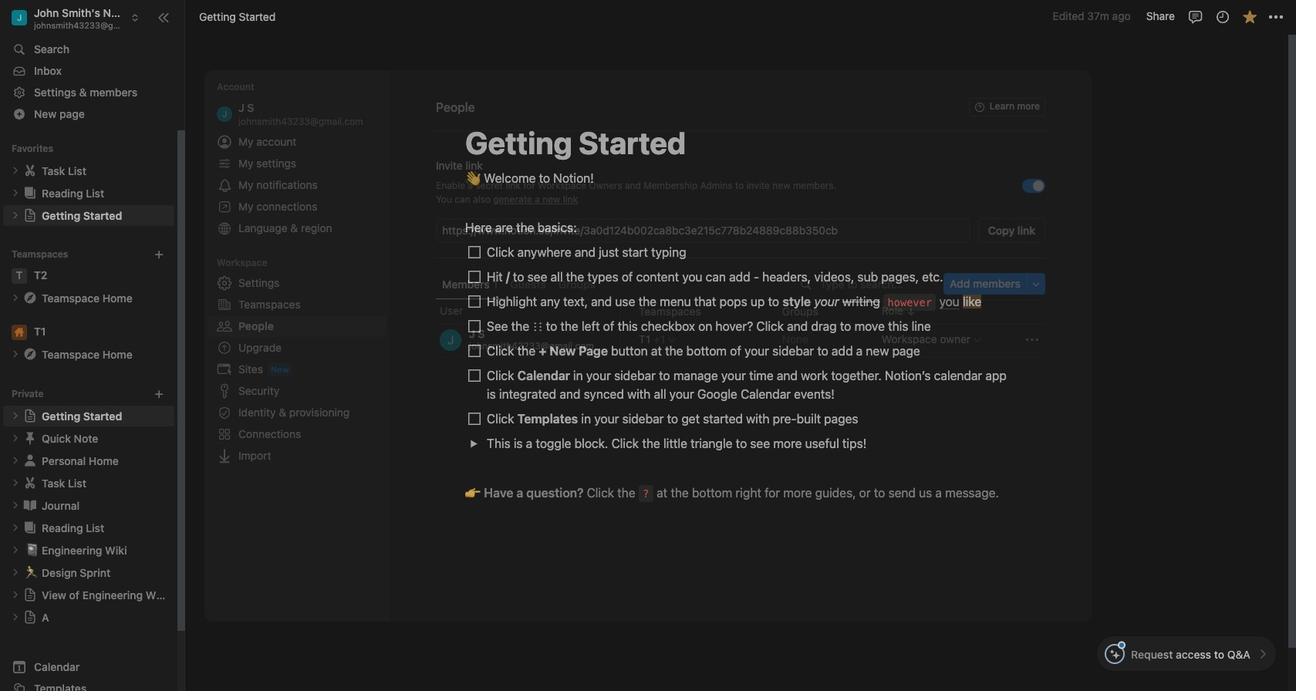 Task type: locate. For each thing, give the bounding box(es) containing it.
👋 image
[[465, 167, 481, 187]]

type to search... image
[[801, 279, 812, 290]]

close sidebar image
[[157, 11, 170, 24]]

Type to search... text field
[[820, 277, 933, 290]]

updates image
[[1215, 9, 1230, 24]]

None text field
[[442, 223, 967, 238]]

new teamspace image
[[154, 249, 164, 260]]



Task type: describe. For each thing, give the bounding box(es) containing it.
favorited image
[[1242, 9, 1257, 24]]

👉 image
[[465, 482, 481, 502]]

add a page image
[[154, 389, 164, 399]]

comments image
[[1188, 9, 1203, 24]]

t image
[[12, 268, 27, 284]]



Task type: vqa. For each thing, say whether or not it's contained in the screenshot.
favorite Image
no



